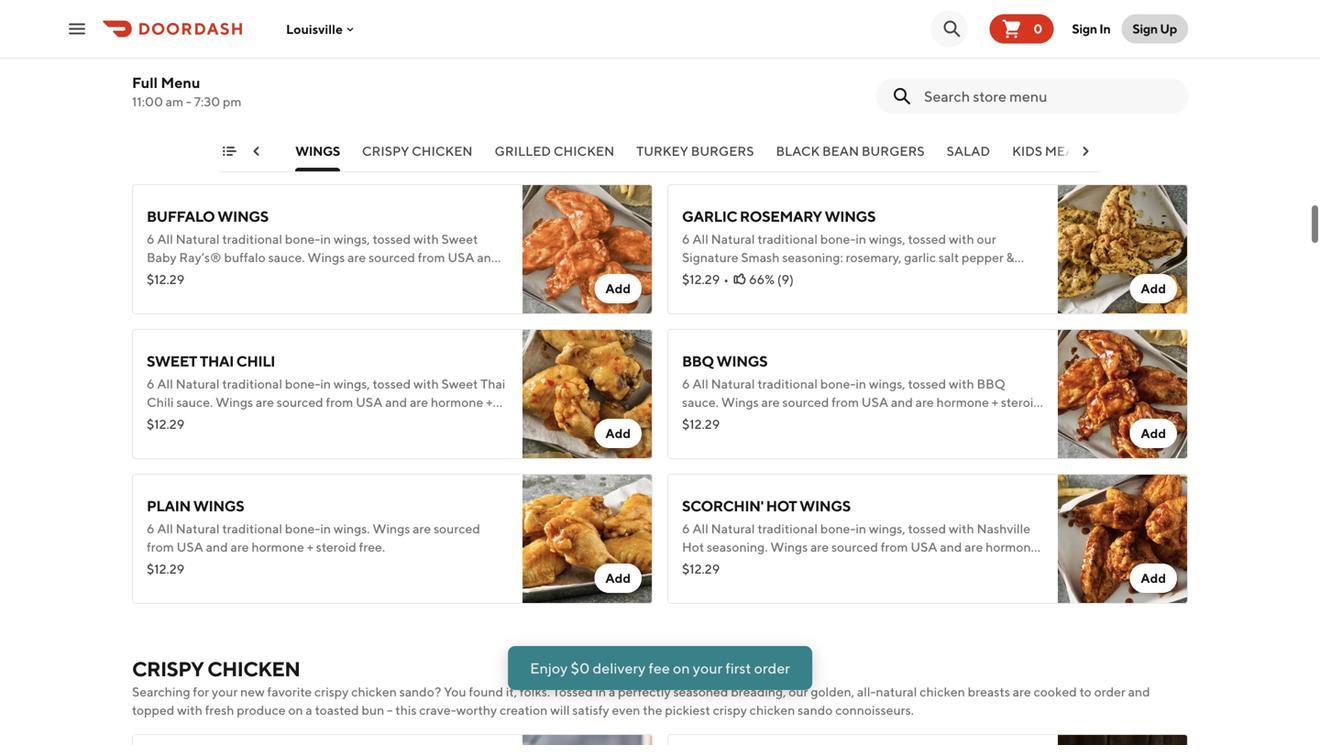 Task type: vqa. For each thing, say whether or not it's contained in the screenshot.


Task type: describe. For each thing, give the bounding box(es) containing it.
traditional inside 'plain wings 6 all natural traditional bone-in wings. wings are sourced from usa and are hormone + steroid free. $12.29'
[[222, 521, 282, 536]]

usa inside scorchin' hot wings 6 all natural traditional bone-in wings, tossed with nashville hot seasoning. wings are sourced from usa and are hormone + steroid free.
[[911, 540, 938, 555]]

in inside scorchin' hot wings 6 all natural traditional bone-in wings, tossed with nashville hot seasoning. wings are sourced from usa and are hormone + steroid free.
[[856, 521, 866, 536]]

hot
[[766, 497, 797, 515]]

hormone inside 'sweet thai chili 6 all natural traditional bone-in wings, tossed with sweet thai chili sauce. wings are sourced from usa and are hormone + steroid free'
[[431, 395, 483, 410]]

usa inside bbq wings 6 all natural traditional bone-in wings, tossed with bbq sauce. wings are sourced from usa and are hormone + steroid free.
[[862, 395, 888, 410]]

cheese inside certified angus beef, nasville hot seasoned nasville hot seasoned mac n' cheese smashed on our grill to create a crispy baked cheese layer, american cheese, toasted bun.
[[245, 26, 289, 41]]

sign for sign up
[[1133, 21, 1158, 36]]

bone- inside garlic rosemary wings 6 all natural traditional bone-in wings, tossed with our signature smash seasoning: rosemary, garlic salt pepper & thyme seasoning. wings are sourced from usa and are hormone + steroid free.
[[820, 231, 856, 247]]

and inside crispy chicken searching for your new favorite crispy chicken sando? you found it, folks. tossed in a perfectly seasoned breading, our golden, all-natural chicken breasts are cooked to order and topped with fresh produce on a toasted bun – this crave-worthy creation will satisfy even the pickiest crispy chicken sando connoisseurs.
[[1128, 684, 1150, 700]]

sourced inside bbq wings 6 all natural traditional bone-in wings, tossed with bbq sauce. wings are sourced from usa and are hormone + steroid free.
[[782, 395, 829, 410]]

$12.29 for buffalo wings
[[147, 272, 184, 287]]

baked inside certified angus beef, nasville hot seasoned nasville hot seasoned mac n' cheese smashed on our grill to create a crispy baked cheese layer, american cheese, toasted bun.
[[147, 44, 183, 60]]

certified angus beef, nasville hot seasoned nasville hot seasoned mac n' cheese smashed on our grill to create a crispy baked cheese layer, american cheese, toasted bun.
[[147, 8, 508, 60]]

this
[[395, 703, 417, 718]]

steroid inside scorchin' hot wings 6 all natural traditional bone-in wings, tossed with nashville hot seasoning. wings are sourced from usa and are hormone + steroid free.
[[691, 558, 732, 573]]

certified for certified angus beef, nasville hot seasoned nasville hot seasoned mac n' cheese smashed on our grill to create a crispy baked cheese layer, american cheese, toasted bun.
[[147, 8, 199, 23]]

mac inside certified angus beef, nasville hot seasoned nasville hot seasoned mac n' cheese smashed on our grill to create a crispy baked cheese layer, american cheese, toasted bun.
[[204, 26, 230, 41]]

buffalo wings 6 all natural traditional bone-in wings, tossed with sweet baby ray's® buffalo sauce. wings are sourced from usa and are hormone + steroid free.
[[147, 208, 499, 283]]

in
[[1099, 21, 1111, 36]]

baked inside certified angus beef, mac n' cheese smashed on our grill to create a crispy baked cheese layer, american cheese, toasted bun.
[[768, 26, 804, 41]]

thyme
[[682, 268, 719, 283]]

angus for cheese
[[201, 8, 239, 23]]

up
[[1160, 21, 1177, 36]]

free. inside garlic rosemary wings 6 all natural traditional bone-in wings, tossed with our signature smash seasoning: rosemary, garlic salt pepper & thyme seasoning. wings are sourced from usa and are hormone + steroid free.
[[790, 287, 816, 302]]

1 horizontal spatial seasoned
[[347, 8, 402, 23]]

you
[[444, 684, 466, 700]]

all inside garlic rosemary wings 6 all natural traditional bone-in wings, tossed with our signature smash seasoning: rosemary, garlic salt pepper & thyme seasoning. wings are sourced from usa and are hormone + steroid free.
[[693, 231, 709, 247]]

kids meals
[[1012, 143, 1090, 159]]

order inside crispy chicken searching for your new favorite crispy chicken sando? you found it, folks. tossed in a perfectly seasoned breading, our golden, all-natural chicken breasts are cooked to order and topped with fresh produce on a toasted bun – this crave-worthy creation will satisfy even the pickiest crispy chicken sando connoisseurs.
[[1094, 684, 1126, 700]]

tossed for sweet thai chili
[[373, 376, 411, 391]]

favorite
[[267, 684, 312, 700]]

connoisseurs.
[[835, 703, 914, 718]]

on inside certified angus beef, nasville hot seasoned nasville hot seasoned mac n' cheese smashed on our grill to create a crispy baked cheese layer, american cheese, toasted bun.
[[346, 26, 361, 41]]

perfectly
[[618, 684, 671, 700]]

grilled chicken
[[495, 143, 614, 159]]

full menu 11:00 am - 7:30 pm
[[132, 74, 242, 109]]

buffalo
[[224, 250, 266, 265]]

and inside the "buffalo wings 6 all natural traditional bone-in wings, tossed with sweet baby ray's® buffalo sauce. wings are sourced from usa and are hormone + steroid free."
[[477, 250, 499, 265]]

0
[[1034, 21, 1043, 36]]

add button for scorchin' hot wings
[[1130, 564, 1177, 593]]

1 horizontal spatial hot
[[454, 8, 476, 23]]

kids
[[1012, 143, 1043, 159]]

66% (9)
[[749, 272, 794, 287]]

layer, inside certified angus beef, nasville hot seasoned nasville hot seasoned mac n' cheese smashed on our grill to create a crispy baked cheese layer, american cheese, toasted bun.
[[230, 44, 260, 60]]

toasted inside certified angus beef, nasville hot seasoned nasville hot seasoned mac n' cheese smashed on our grill to create a crispy baked cheese layer, american cheese, toasted bun.
[[369, 44, 413, 60]]

seasoning. inside garlic rosemary wings 6 all natural traditional bone-in wings, tossed with our signature smash seasoning: rosemary, garlic salt pepper & thyme seasoning. wings are sourced from usa and are hormone + steroid free.
[[722, 268, 783, 283]]

classic smash® crispy chicken sandwich image
[[1058, 734, 1188, 745]]

&
[[1006, 250, 1015, 265]]

create inside certified angus beef, nasville hot seasoned nasville hot seasoned mac n' cheese smashed on our grill to create a crispy baked cheese layer, american cheese, toasted bun.
[[425, 26, 461, 41]]

$12.29 inside 'plain wings 6 all natural traditional bone-in wings. wings are sourced from usa and are hormone + steroid free. $12.29'
[[147, 562, 184, 577]]

thai
[[481, 376, 505, 391]]

buffalo wings image
[[523, 184, 653, 314]]

1 horizontal spatial your
[[693, 660, 723, 677]]

wings inside garlic rosemary wings 6 all natural traditional bone-in wings, tossed with our signature smash seasoning: rosemary, garlic salt pepper & thyme seasoning. wings are sourced from usa and are hormone + steroid free.
[[825, 208, 876, 225]]

garlic
[[904, 250, 936, 265]]

chicken for crispy chicken
[[412, 143, 473, 159]]

scroll menu navigation left image
[[249, 144, 264, 159]]

add for buffalo wings
[[605, 281, 631, 296]]

grill inside certified angus beef, mac n' cheese smashed on our grill to create a crispy baked cheese layer, american cheese, toasted bun.
[[991, 8, 1012, 23]]

turkey
[[636, 143, 688, 159]]

wings inside scorchin' hot wings 6 all natural traditional bone-in wings, tossed with nashville hot seasoning. wings are sourced from usa and are hormone + steroid free.
[[800, 497, 851, 515]]

add for bbq wings
[[1141, 426, 1166, 441]]

louisville
[[286, 21, 343, 36]]

produce
[[237, 703, 286, 718]]

wings inside garlic rosemary wings 6 all natural traditional bone-in wings, tossed with our signature smash seasoning: rosemary, garlic salt pepper & thyme seasoning. wings are sourced from usa and are hormone + steroid free.
[[786, 268, 823, 283]]

layer, inside certified angus beef, mac n' cheese smashed on our grill to create a crispy baked cheese layer, american cheese, toasted bun.
[[851, 26, 881, 41]]

turkey burgers button
[[636, 142, 754, 171]]

sourced inside garlic rosemary wings 6 all natural traditional bone-in wings, tossed with our signature smash seasoning: rosemary, garlic salt pepper & thyme seasoning. wings are sourced from usa and are hormone + steroid free.
[[847, 268, 893, 283]]

wings inside the "buffalo wings 6 all natural traditional bone-in wings, tossed with sweet baby ray's® buffalo sauce. wings are sourced from usa and are hormone + steroid free."
[[307, 250, 345, 265]]

the
[[643, 703, 663, 718]]

beef, for mac
[[777, 8, 807, 23]]

black bean burgers
[[776, 143, 925, 159]]

sourced inside 'plain wings 6 all natural traditional bone-in wings. wings are sourced from usa and are hormone + steroid free. $12.29'
[[434, 521, 480, 536]]

seasoning. inside scorchin' hot wings 6 all natural traditional bone-in wings, tossed with nashville hot seasoning. wings are sourced from usa and are hormone + steroid free.
[[707, 540, 768, 555]]

wings inside the "buffalo wings 6 all natural traditional bone-in wings, tossed with sweet baby ray's® buffalo sauce. wings are sourced from usa and are hormone + steroid free."
[[217, 208, 269, 225]]

cooked
[[1034, 684, 1077, 700]]

sauce. inside bbq wings 6 all natural traditional bone-in wings, tossed with bbq sauce. wings are sourced from usa and are hormone + steroid free.
[[682, 395, 719, 410]]

and inside bbq wings 6 all natural traditional bone-in wings, tossed with bbq sauce. wings are sourced from usa and are hormone + steroid free.
[[891, 395, 913, 410]]

certified angus beef, mac n' cheese smashed on our grill to create a crispy baked cheese layer, american cheese, toasted bun.
[[682, 8, 1034, 60]]

5 chicken tenders image
[[523, 734, 653, 745]]

enjoy $0 delivery fee on your first order
[[530, 660, 790, 677]]

natural inside garlic rosemary wings 6 all natural traditional bone-in wings, tossed with our signature smash seasoning: rosemary, garlic salt pepper & thyme seasoning. wings are sourced from usa and are hormone + steroid free.
[[711, 231, 755, 247]]

add for sweet thai chili
[[605, 426, 631, 441]]

wings, inside the "buffalo wings 6 all natural traditional bone-in wings, tossed with sweet baby ray's® buffalo sauce. wings are sourced from usa and are hormone + steroid free."
[[334, 231, 370, 247]]

baby
[[147, 250, 177, 265]]

on inside certified angus beef, mac n' cheese smashed on our grill to create a crispy baked cheese layer, american cheese, toasted bun.
[[951, 8, 966, 23]]

1 horizontal spatial chicken
[[750, 703, 795, 718]]

natural inside 'sweet thai chili 6 all natural traditional bone-in wings, tossed with sweet thai chili sauce. wings are sourced from usa and are hormone + steroid free'
[[176, 376, 220, 391]]

$12.29 for scorchin' hot wings
[[682, 562, 720, 577]]

garlic rosemary wings 6 all natural traditional bone-in wings, tossed with our signature smash seasoning: rosemary, garlic salt pepper & thyme seasoning. wings are sourced from usa and are hormone + steroid free.
[[682, 208, 1015, 302]]

pepper
[[962, 250, 1004, 265]]

traditional inside garlic rosemary wings 6 all natural traditional bone-in wings, tossed with our signature smash seasoning: rosemary, garlic salt pepper & thyme seasoning. wings are sourced from usa and are hormone + steroid free.
[[758, 231, 818, 247]]

wings, inside bbq wings 6 all natural traditional bone-in wings, tossed with bbq sauce. wings are sourced from usa and are hormone + steroid free.
[[869, 376, 906, 391]]

will
[[550, 703, 570, 718]]

first
[[726, 660, 751, 677]]

scorchin'
[[682, 497, 764, 515]]

scorchin' hot wings 6 all natural traditional bone-in wings, tossed with nashville hot seasoning. wings are sourced from usa and are hormone + steroid free.
[[682, 497, 1038, 573]]

bone- inside scorchin' hot wings 6 all natural traditional bone-in wings, tossed with nashville hot seasoning. wings are sourced from usa and are hormone + steroid free.
[[820, 521, 856, 536]]

sauce. for thai
[[176, 395, 213, 410]]

bun. inside certified angus beef, mac n' cheese smashed on our grill to create a crispy baked cheese layer, american cheese, toasted bun.
[[682, 44, 708, 60]]

$12.29 down signature
[[682, 272, 720, 287]]

menu for full
[[161, 74, 200, 91]]

new
[[240, 684, 265, 700]]

crispy chicken button
[[362, 142, 473, 171]]

traditional inside bbq wings 6 all natural traditional bone-in wings, tossed with bbq sauce. wings are sourced from usa and are hormone + steroid free.
[[758, 376, 818, 391]]

bun
[[362, 703, 384, 718]]

smash
[[741, 250, 780, 265]]

plain
[[147, 497, 191, 515]]

meals
[[1045, 143, 1090, 159]]

+ inside garlic rosemary wings 6 all natural traditional bone-in wings, tossed with our signature smash seasoning: rosemary, garlic salt pepper & thyme seasoning. wings are sourced from usa and are hormone + steroid free.
[[737, 287, 744, 302]]

delivery
[[593, 660, 646, 677]]

a inside certified angus beef, mac n' cheese smashed on our grill to create a crispy baked cheese layer, american cheese, toasted bun.
[[722, 26, 728, 41]]

signature burgers button
[[132, 142, 273, 171]]

0 horizontal spatial chicken
[[351, 684, 397, 700]]

wings, for sweet thai chili
[[334, 376, 370, 391]]

all inside scorchin' hot wings 6 all natural traditional bone-in wings, tossed with nashville hot seasoning. wings are sourced from usa and are hormone + steroid free.
[[693, 521, 709, 536]]

enjoy
[[530, 660, 568, 677]]

bone- inside 'sweet thai chili 6 all natural traditional bone-in wings, tossed with sweet thai chili sauce. wings are sourced from usa and are hormone + steroid free'
[[285, 376, 320, 391]]

signature
[[132, 143, 208, 159]]

bone- inside bbq wings 6 all natural traditional bone-in wings, tossed with bbq sauce. wings are sourced from usa and are hormone + steroid free.
[[820, 376, 856, 391]]

turkey burgers
[[636, 143, 754, 159]]

grilled chicken button
[[495, 142, 614, 171]]

golden,
[[811, 684, 855, 700]]

$0
[[571, 660, 590, 677]]

+ inside the "buffalo wings 6 all natural traditional bone-in wings, tossed with sweet baby ray's® buffalo sauce. wings are sourced from usa and are hormone + steroid free."
[[223, 268, 230, 283]]

sign up
[[1133, 21, 1177, 36]]

1 vertical spatial bbq
[[977, 376, 1006, 391]]

creation
[[500, 703, 548, 718]]

even
[[612, 703, 640, 718]]

salad
[[947, 143, 990, 159]]

from inside garlic rosemary wings 6 all natural traditional bone-in wings, tossed with our signature smash seasoning: rosemary, garlic salt pepper & thyme seasoning. wings are sourced from usa and are hormone + steroid free.
[[896, 268, 923, 283]]

all inside bbq wings 6 all natural traditional bone-in wings, tossed with bbq sauce. wings are sourced from usa and are hormone + steroid free.
[[693, 376, 709, 391]]

hormone inside the "buffalo wings 6 all natural traditional bone-in wings, tossed with sweet baby ray's® buffalo sauce. wings are sourced from usa and are hormone + steroid free."
[[168, 268, 220, 283]]

create inside certified angus beef, mac n' cheese smashed on our grill to create a crispy baked cheese layer, american cheese, toasted bun.
[[682, 26, 719, 41]]

seasoning:
[[782, 250, 843, 265]]

bbq wings 6 all natural traditional bone-in wings, tossed with bbq sauce. wings are sourced from usa and are hormone + steroid free.
[[682, 353, 1041, 428]]

in inside crispy chicken searching for your new favorite crispy chicken sando? you found it, folks. tossed in a perfectly seasoned breading, our golden, all-natural chicken breasts are cooked to order and topped with fresh produce on a toasted bun – this crave-worthy creation will satisfy even the pickiest crispy chicken sando connoisseurs.
[[596, 684, 606, 700]]

full
[[132, 74, 158, 91]]

n' inside certified angus beef, mac n' cheese smashed on our grill to create a crispy baked cheese layer, american cheese, toasted bun.
[[837, 8, 847, 23]]

add button for plain wings
[[594, 564, 642, 593]]

with inside scorchin' hot wings 6 all natural traditional bone-in wings, tossed with nashville hot seasoning. wings are sourced from usa and are hormone + steroid free.
[[949, 521, 974, 536]]

burgers for turkey burgers
[[691, 143, 754, 159]]

sweet thai chili 6 all natural traditional bone-in wings, tossed with sweet thai chili sauce. wings are sourced from usa and are hormone + steroid free
[[147, 353, 505, 428]]

sign in link
[[1061, 11, 1122, 47]]

traditional inside the "buffalo wings 6 all natural traditional bone-in wings, tossed with sweet baby ray's® buffalo sauce. wings are sourced from usa and are hormone + steroid free."
[[222, 231, 282, 247]]

smashed inside certified angus beef, nasville hot seasoned nasville hot seasoned mac n' cheese smashed on our grill to create a crispy baked cheese layer, american cheese, toasted bun.
[[292, 26, 343, 41]]

tossed
[[553, 684, 593, 700]]

breading,
[[731, 684, 786, 700]]

crispy chicken searching for your new favorite crispy chicken sando? you found it, folks. tossed in a perfectly seasoned breading, our golden, all-natural chicken breasts are cooked to order and topped with fresh produce on a toasted bun – this crave-worthy creation will satisfy even the pickiest crispy chicken sando connoisseurs.
[[132, 657, 1150, 718]]

natural inside the "buffalo wings 6 all natural traditional bone-in wings, tossed with sweet baby ray's® buffalo sauce. wings are sourced from usa and are hormone + steroid free."
[[176, 231, 220, 247]]

-
[[186, 94, 192, 109]]

scorchin' hot mac & cheese burger image
[[523, 0, 653, 91]]

beef, for nasville
[[241, 8, 271, 23]]

add button for bbq wings
[[1130, 419, 1177, 448]]

worthy
[[456, 703, 497, 718]]

satisfy
[[572, 703, 609, 718]]

chili
[[236, 353, 275, 370]]

in inside garlic rosemary wings 6 all natural traditional bone-in wings, tossed with our signature smash seasoning: rosemary, garlic salt pepper & thyme seasoning. wings are sourced from usa and are hormone + steroid free.
[[856, 231, 866, 247]]

add button for sweet thai chili
[[594, 419, 642, 448]]

all inside the "buffalo wings 6 all natural traditional bone-in wings, tossed with sweet baby ray's® buffalo sauce. wings are sourced from usa and are hormone + steroid free."
[[157, 231, 173, 247]]

salad button
[[947, 142, 990, 171]]

hormone inside bbq wings 6 all natural traditional bone-in wings, tossed with bbq sauce. wings are sourced from usa and are hormone + steroid free.
[[937, 395, 989, 410]]

11:00
[[132, 94, 163, 109]]

wings.
[[334, 521, 370, 536]]

am
[[166, 94, 183, 109]]

crave-
[[419, 703, 456, 718]]

with inside garlic rosemary wings 6 all natural traditional bone-in wings, tossed with our signature smash seasoning: rosemary, garlic salt pepper & thyme seasoning. wings are sourced from usa and are hormone + steroid free.
[[949, 231, 974, 247]]

$12.29 •
[[682, 272, 729, 287]]

bbq wings image
[[1058, 329, 1188, 459]]

–
[[387, 703, 393, 718]]

add button for buffalo wings
[[594, 274, 642, 303]]

with inside crispy chicken searching for your new favorite crispy chicken sando? you found it, folks. tossed in a perfectly seasoned breading, our golden, all-natural chicken breasts are cooked to order and topped with fresh produce on a toasted bun – this crave-worthy creation will satisfy even the pickiest crispy chicken sando connoisseurs.
[[177, 703, 202, 718]]

all-
[[857, 684, 876, 700]]

+ inside scorchin' hot wings 6 all natural traditional bone-in wings, tossed with nashville hot seasoning. wings are sourced from usa and are hormone + steroid free.
[[682, 558, 689, 573]]

usa inside the "buffalo wings 6 all natural traditional bone-in wings, tossed with sweet baby ray's® buffalo sauce. wings are sourced from usa and are hormone + steroid free."
[[448, 250, 475, 265]]

for
[[193, 684, 209, 700]]

burgers for signature burgers
[[210, 143, 273, 159]]

3 burgers from the left
[[862, 143, 925, 159]]

kids meals button
[[1012, 142, 1090, 171]]

all inside 'plain wings 6 all natural traditional bone-in wings. wings are sourced from usa and are hormone + steroid free. $12.29'
[[157, 521, 173, 536]]

angus for create
[[737, 8, 774, 23]]



Task type: locate. For each thing, give the bounding box(es) containing it.
garlic
[[682, 208, 737, 225]]

show menu categories image
[[222, 144, 237, 159]]

0 horizontal spatial baked
[[147, 44, 183, 60]]

1 nasville from the left
[[274, 8, 320, 23]]

1 vertical spatial seasoning.
[[707, 540, 768, 555]]

0 horizontal spatial bbq
[[682, 353, 714, 370]]

1 vertical spatial cheese,
[[322, 44, 366, 60]]

usa
[[448, 250, 475, 265], [926, 268, 953, 283], [356, 395, 383, 410], [862, 395, 888, 410], [177, 540, 203, 555], [911, 540, 938, 555]]

1 horizontal spatial cheese,
[[942, 26, 987, 41]]

1 vertical spatial toasted
[[369, 44, 413, 60]]

bean
[[822, 143, 859, 159]]

0 horizontal spatial grill
[[385, 26, 407, 41]]

1 horizontal spatial layer,
[[851, 26, 881, 41]]

our inside certified angus beef, mac n' cheese smashed on our grill to create a crispy baked cheese layer, american cheese, toasted bun.
[[969, 8, 988, 23]]

signature
[[682, 250, 739, 265]]

our right louisville popup button
[[363, 26, 383, 41]]

view
[[635, 707, 669, 725]]

baked
[[768, 26, 804, 41], [147, 44, 183, 60]]

0 horizontal spatial certified
[[147, 8, 199, 23]]

chicken up bun
[[351, 684, 397, 700]]

0 horizontal spatial $11.67
[[147, 48, 181, 63]]

0 vertical spatial sweet
[[441, 231, 478, 247]]

wings, inside garlic rosemary wings 6 all natural traditional bone-in wings, tossed with our signature smash seasoning: rosemary, garlic salt pepper & thyme seasoning. wings are sourced from usa and are hormone + steroid free.
[[869, 231, 906, 247]]

tossed
[[373, 231, 411, 247], [908, 231, 946, 247], [373, 376, 411, 391], [908, 376, 946, 391], [908, 521, 946, 536]]

2 horizontal spatial toasted
[[990, 26, 1034, 41]]

0 vertical spatial order
[[754, 660, 790, 677]]

certified inside certified angus beef, nasville hot seasoned nasville hot seasoned mac n' cheese smashed on our grill to create a crispy baked cheese layer, american cheese, toasted bun.
[[147, 8, 199, 23]]

1 vertical spatial n'
[[232, 26, 242, 41]]

2 nasville from the left
[[405, 8, 451, 23]]

1 bun. from the left
[[415, 44, 441, 60]]

grill inside certified angus beef, nasville hot seasoned nasville hot seasoned mac n' cheese smashed on our grill to create a crispy baked cheese layer, american cheese, toasted bun.
[[385, 26, 407, 41]]

$12.29 down the chili
[[147, 417, 184, 432]]

add for scorchin' hot wings
[[1141, 571, 1166, 586]]

0 horizontal spatial menu
[[161, 74, 200, 91]]

seasoning. down scorchin'
[[707, 540, 768, 555]]

0 vertical spatial crispy
[[362, 143, 409, 159]]

wings inside 'plain wings 6 all natural traditional bone-in wings. wings are sourced from usa and are hormone + steroid free. $12.29'
[[373, 521, 410, 536]]

0 horizontal spatial cheese,
[[322, 44, 366, 60]]

smashed inside certified angus beef, mac n' cheese smashed on our grill to create a crispy baked cheese layer, american cheese, toasted bun.
[[897, 8, 949, 23]]

tossed inside bbq wings 6 all natural traditional bone-in wings, tossed with bbq sauce. wings are sourced from usa and are hormone + steroid free.
[[908, 376, 946, 391]]

plain wings 6 all natural traditional bone-in wings. wings are sourced from usa and are hormone + steroid free. $12.29
[[147, 497, 480, 577]]

garlic rosemary wings image
[[1058, 184, 1188, 314]]

wings inside 'plain wings 6 all natural traditional bone-in wings. wings are sourced from usa and are hormone + steroid free. $12.29'
[[193, 497, 244, 515]]

1 horizontal spatial toasted
[[369, 44, 413, 60]]

sign for sign in
[[1072, 21, 1097, 36]]

to inside crispy chicken searching for your new favorite crispy chicken sando? you found it, folks. tossed in a perfectly seasoned breading, our golden, all-natural chicken breasts are cooked to order and topped with fresh produce on a toasted bun – this crave-worthy creation will satisfy even the pickiest crispy chicken sando connoisseurs.
[[1080, 684, 1092, 700]]

natural inside bbq wings 6 all natural traditional bone-in wings, tossed with bbq sauce. wings are sourced from usa and are hormone + steroid free.
[[711, 376, 755, 391]]

cheese, left 0 button
[[942, 26, 987, 41]]

and inside garlic rosemary wings 6 all natural traditional bone-in wings, tossed with our signature smash seasoning: rosemary, garlic salt pepper & thyme seasoning. wings are sourced from usa and are hormone + steroid free.
[[955, 268, 977, 283]]

traditional inside scorchin' hot wings 6 all natural traditional bone-in wings, tossed with nashville hot seasoning. wings are sourced from usa and are hormone + steroid free.
[[758, 521, 818, 536]]

2 create from the left
[[682, 26, 719, 41]]

in inside 'sweet thai chili 6 all natural traditional bone-in wings, tossed with sweet thai chili sauce. wings are sourced from usa and are hormone + steroid free'
[[320, 376, 331, 391]]

breasts
[[968, 684, 1010, 700]]

sourced inside 'sweet thai chili 6 all natural traditional bone-in wings, tossed with sweet thai chili sauce. wings are sourced from usa and are hormone + steroid free'
[[277, 395, 323, 410]]

toasted
[[990, 26, 1034, 41], [369, 44, 413, 60], [315, 703, 359, 718]]

6 inside garlic rosemary wings 6 all natural traditional bone-in wings, tossed with our signature smash seasoning: rosemary, garlic salt pepper & thyme seasoning. wings are sourced from usa and are hormone + steroid free.
[[682, 231, 690, 247]]

usa inside 'sweet thai chili 6 all natural traditional bone-in wings, tossed with sweet thai chili sauce. wings are sourced from usa and are hormone + steroid free'
[[356, 395, 383, 410]]

open menu image
[[66, 18, 88, 40]]

0 vertical spatial american
[[884, 26, 940, 41]]

order up breading,
[[754, 660, 790, 677]]

sign up link
[[1122, 14, 1188, 44]]

cheese, down louisville popup button
[[322, 44, 366, 60]]

toasted inside certified angus beef, mac n' cheese smashed on our grill to create a crispy baked cheese layer, american cheese, toasted bun.
[[990, 26, 1034, 41]]

sourced inside scorchin' hot wings 6 all natural traditional bone-in wings, tossed with nashville hot seasoning. wings are sourced from usa and are hormone + steroid free.
[[832, 540, 878, 555]]

$11.67 for bun.
[[682, 48, 717, 63]]

our up sando
[[789, 684, 808, 700]]

from
[[418, 250, 445, 265], [896, 268, 923, 283], [326, 395, 353, 410], [832, 395, 859, 410], [147, 540, 174, 555], [881, 540, 908, 555]]

1 vertical spatial cheese
[[245, 26, 289, 41]]

2 vertical spatial to
[[1080, 684, 1092, 700]]

0 horizontal spatial create
[[425, 26, 461, 41]]

fresh
[[205, 703, 234, 718]]

sando?
[[399, 684, 441, 700]]

grill right louisville popup button
[[385, 26, 407, 41]]

beef, inside certified angus beef, nasville hot seasoned nasville hot seasoned mac n' cheese smashed on our grill to create a crispy baked cheese layer, american cheese, toasted bun.
[[241, 8, 271, 23]]

0 horizontal spatial american
[[263, 44, 319, 60]]

1 vertical spatial to
[[410, 26, 422, 41]]

steroid inside the "buffalo wings 6 all natural traditional bone-in wings, tossed with sweet baby ray's® buffalo sauce. wings are sourced from usa and are hormone + steroid free."
[[232, 268, 273, 283]]

sign left in
[[1072, 21, 1097, 36]]

angus
[[201, 8, 239, 23], [737, 8, 774, 23]]

natural inside 'plain wings 6 all natural traditional bone-in wings. wings are sourced from usa and are hormone + steroid free. $12.29'
[[176, 521, 220, 536]]

66%
[[749, 272, 775, 287]]

$12.29
[[147, 272, 184, 287], [682, 272, 720, 287], [147, 417, 184, 432], [682, 417, 720, 432], [147, 562, 184, 577], [682, 562, 720, 577]]

tossed for garlic rosemary wings
[[908, 231, 946, 247]]

angus inside certified angus beef, mac n' cheese smashed on our grill to create a crispy baked cheese layer, american cheese, toasted bun.
[[737, 8, 774, 23]]

sourced inside the "buffalo wings 6 all natural traditional bone-in wings, tossed with sweet baby ray's® buffalo sauce. wings are sourced from usa and are hormone + steroid free."
[[369, 250, 415, 265]]

$12.29 up scorchin'
[[682, 417, 720, 432]]

2 vertical spatial seasoned
[[673, 684, 728, 700]]

cheese inside certified angus beef, nasville hot seasoned nasville hot seasoned mac n' cheese smashed on our grill to create a crispy baked cheese layer, american cheese, toasted bun.
[[186, 44, 227, 60]]

2 horizontal spatial chicken
[[920, 684, 965, 700]]

and inside 'plain wings 6 all natural traditional bone-in wings. wings are sourced from usa and are hormone + steroid free. $12.29'
[[206, 540, 228, 555]]

menu right the
[[672, 707, 711, 725]]

salt
[[939, 250, 959, 265]]

2 horizontal spatial seasoned
[[673, 684, 728, 700]]

2 horizontal spatial burgers
[[862, 143, 925, 159]]

1 burgers from the left
[[210, 143, 273, 159]]

menu for view
[[672, 707, 711, 725]]

0 horizontal spatial burgers
[[210, 143, 273, 159]]

with inside the "buffalo wings 6 all natural traditional bone-in wings, tossed with sweet baby ray's® buffalo sauce. wings are sourced from usa and are hormone + steroid free."
[[413, 231, 439, 247]]

seasoned up pickiest
[[673, 684, 728, 700]]

1 horizontal spatial smashed
[[897, 8, 949, 23]]

it,
[[506, 684, 517, 700]]

0 vertical spatial baked
[[768, 26, 804, 41]]

pm
[[223, 94, 242, 109]]

+
[[223, 268, 230, 283], [737, 287, 744, 302], [486, 395, 493, 410], [992, 395, 999, 410], [307, 540, 313, 555], [682, 558, 689, 573]]

crispy for crispy chicken searching for your new favorite crispy chicken sando? you found it, folks. tossed in a perfectly seasoned breading, our golden, all-natural chicken breasts are cooked to order and topped with fresh produce on a toasted bun – this crave-worthy creation will satisfy even the pickiest crispy chicken sando connoisseurs.
[[132, 657, 204, 681]]

$12.29 down scorchin'
[[682, 562, 720, 577]]

2 sweet from the top
[[441, 376, 478, 391]]

1 horizontal spatial order
[[1094, 684, 1126, 700]]

1 vertical spatial mac
[[204, 26, 230, 41]]

1 vertical spatial layer,
[[230, 44, 260, 60]]

sauce. inside the "buffalo wings 6 all natural traditional bone-in wings, tossed with sweet baby ray's® buffalo sauce. wings are sourced from usa and are hormone + steroid free."
[[268, 250, 305, 265]]

sourced
[[369, 250, 415, 265], [847, 268, 893, 283], [277, 395, 323, 410], [782, 395, 829, 410], [434, 521, 480, 536], [832, 540, 878, 555]]

1 certified from the left
[[147, 8, 199, 23]]

with inside bbq wings 6 all natural traditional bone-in wings, tossed with bbq sauce. wings are sourced from usa and are hormone + steroid free.
[[949, 376, 974, 391]]

our
[[969, 8, 988, 23], [363, 26, 383, 41], [977, 231, 996, 247], [789, 684, 808, 700]]

6 inside 'plain wings 6 all natural traditional bone-in wings. wings are sourced from usa and are hormone + steroid free. $12.29'
[[147, 521, 155, 536]]

are
[[348, 250, 366, 265], [147, 268, 165, 283], [826, 268, 844, 283], [980, 268, 998, 283], [256, 395, 274, 410], [410, 395, 428, 410], [761, 395, 780, 410], [916, 395, 934, 410], [413, 521, 431, 536], [231, 540, 249, 555], [811, 540, 829, 555], [965, 540, 983, 555], [1013, 684, 1031, 700]]

1 vertical spatial order
[[1094, 684, 1126, 700]]

black bean burgers button
[[776, 142, 925, 171]]

0 horizontal spatial sign
[[1072, 21, 1097, 36]]

0 horizontal spatial your
[[212, 684, 238, 700]]

6 inside the "buffalo wings 6 all natural traditional bone-in wings, tossed with sweet baby ray's® buffalo sauce. wings are sourced from usa and are hormone + steroid free."
[[147, 231, 155, 247]]

add for garlic rosemary wings
[[1141, 281, 1166, 296]]

Item Search search field
[[924, 86, 1174, 106]]

chicken right grilled
[[554, 143, 614, 159]]

hormone inside garlic rosemary wings 6 all natural traditional bone-in wings, tossed with our signature smash seasoning: rosemary, garlic salt pepper & thyme seasoning. wings are sourced from usa and are hormone + steroid free.
[[682, 287, 735, 302]]

0 horizontal spatial nasville
[[274, 8, 320, 23]]

2 bun. from the left
[[682, 44, 708, 60]]

from inside 'plain wings 6 all natural traditional bone-in wings. wings are sourced from usa and are hormone + steroid free. $12.29'
[[147, 540, 174, 555]]

plain wings image
[[523, 474, 653, 604]]

1 sign from the left
[[1072, 21, 1097, 36]]

our inside garlic rosemary wings 6 all natural traditional bone-in wings, tossed with our signature smash seasoning: rosemary, garlic salt pepper & thyme seasoning. wings are sourced from usa and are hormone + steroid free.
[[977, 231, 996, 247]]

(9)
[[777, 272, 794, 287]]

2 horizontal spatial chicken
[[554, 143, 614, 159]]

1 $11.67 from the left
[[147, 48, 181, 63]]

wings up buffalo
[[217, 208, 269, 225]]

our left 0 button
[[969, 8, 988, 23]]

american inside certified angus beef, mac n' cheese smashed on our grill to create a crispy baked cheese layer, american cheese, toasted bun.
[[884, 26, 940, 41]]

1 vertical spatial grill
[[385, 26, 407, 41]]

6
[[147, 231, 155, 247], [682, 231, 690, 247], [147, 376, 155, 391], [682, 376, 690, 391], [147, 521, 155, 536], [682, 521, 690, 536]]

sweet
[[147, 353, 197, 370]]

0 horizontal spatial order
[[754, 660, 790, 677]]

on left 0 button
[[951, 8, 966, 23]]

1 vertical spatial crispy
[[132, 657, 204, 681]]

steroid
[[232, 268, 273, 283], [747, 287, 787, 302], [1001, 395, 1041, 410], [147, 413, 187, 428], [316, 540, 356, 555], [691, 558, 732, 573]]

1 vertical spatial cheese
[[186, 44, 227, 60]]

bun. inside certified angus beef, nasville hot seasoned nasville hot seasoned mac n' cheese smashed on our grill to create a crispy baked cheese layer, american cheese, toasted bun.
[[415, 44, 441, 60]]

certified for certified angus beef, mac n' cheese smashed on our grill to create a crispy baked cheese layer, american cheese, toasted bun.
[[682, 8, 734, 23]]

and inside scorchin' hot wings 6 all natural traditional bone-in wings, tossed with nashville hot seasoning. wings are sourced from usa and are hormone + steroid free.
[[940, 540, 962, 555]]

wings
[[307, 250, 345, 265], [786, 268, 823, 283], [216, 395, 253, 410], [721, 395, 759, 410], [373, 521, 410, 536], [770, 540, 808, 555]]

bbq
[[682, 353, 714, 370], [977, 376, 1006, 391]]

seasoned up full
[[147, 26, 202, 41]]

$12.29 for sweet thai chili
[[147, 417, 184, 432]]

wings up rosemary,
[[825, 208, 876, 225]]

•
[[724, 272, 729, 287]]

wings down '•'
[[717, 353, 768, 370]]

chicken for crispy chicken searching for your new favorite crispy chicken sando? you found it, folks. tossed in a perfectly seasoned breading, our golden, all-natural chicken breasts are cooked to order and topped with fresh produce on a toasted bun – this crave-worthy creation will satisfy even the pickiest crispy chicken sando connoisseurs.
[[207, 657, 300, 681]]

6 inside bbq wings 6 all natural traditional bone-in wings, tossed with bbq sauce. wings are sourced from usa and are hormone + steroid free.
[[682, 376, 690, 391]]

on right louisville
[[346, 26, 361, 41]]

add button for garlic rosemary wings
[[1130, 274, 1177, 303]]

in inside 'plain wings 6 all natural traditional bone-in wings. wings are sourced from usa and are hormone + steroid free. $12.29'
[[320, 521, 331, 536]]

bone- inside the "buffalo wings 6 all natural traditional bone-in wings, tossed with sweet baby ray's® buffalo sauce. wings are sourced from usa and are hormone + steroid free."
[[285, 231, 320, 247]]

from inside scorchin' hot wings 6 all natural traditional bone-in wings, tossed with nashville hot seasoning. wings are sourced from usa and are hormone + steroid free.
[[881, 540, 908, 555]]

$12.29 down the plain
[[147, 562, 184, 577]]

2 beef, from the left
[[777, 8, 807, 23]]

chili
[[147, 395, 174, 410]]

2 sign from the left
[[1133, 21, 1158, 36]]

2 angus from the left
[[737, 8, 774, 23]]

2 burgers from the left
[[691, 143, 754, 159]]

chicken up new
[[207, 657, 300, 681]]

0 vertical spatial toasted
[[990, 26, 1034, 41]]

1 horizontal spatial grill
[[991, 8, 1012, 23]]

$12.29 for bbq wings
[[682, 417, 720, 432]]

a
[[464, 26, 471, 41], [722, 26, 728, 41], [609, 684, 615, 700], [306, 703, 312, 718]]

smashed
[[897, 8, 949, 23], [292, 26, 343, 41]]

1 vertical spatial your
[[212, 684, 238, 700]]

1 horizontal spatial beef,
[[777, 8, 807, 23]]

1 horizontal spatial certified
[[682, 8, 734, 23]]

our inside certified angus beef, nasville hot seasoned nasville hot seasoned mac n' cheese smashed on our grill to create a crispy baked cheese layer, american cheese, toasted bun.
[[363, 26, 383, 41]]

1 horizontal spatial menu
[[672, 707, 711, 725]]

cheese,
[[942, 26, 987, 41], [322, 44, 366, 60]]

2 $11.67 from the left
[[682, 48, 717, 63]]

grill left '0'
[[991, 8, 1012, 23]]

menu up am
[[161, 74, 200, 91]]

1 create from the left
[[425, 26, 461, 41]]

1 horizontal spatial n'
[[837, 8, 847, 23]]

found
[[469, 684, 503, 700]]

1 horizontal spatial bbq
[[977, 376, 1006, 391]]

2 horizontal spatial to
[[1080, 684, 1092, 700]]

wings inside scorchin' hot wings 6 all natural traditional bone-in wings, tossed with nashville hot seasoning. wings are sourced from usa and are hormone + steroid free.
[[770, 540, 808, 555]]

1 horizontal spatial crispy
[[362, 143, 409, 159]]

your up "fresh" on the bottom of page
[[212, 684, 238, 700]]

menu
[[161, 74, 200, 91], [672, 707, 711, 725]]

0 horizontal spatial angus
[[201, 8, 239, 23]]

sign in
[[1072, 21, 1111, 36]]

certified
[[147, 8, 199, 23], [682, 8, 734, 23]]

crispy for crispy chicken
[[362, 143, 409, 159]]

your left first
[[693, 660, 723, 677]]

thai
[[200, 353, 234, 370]]

1 angus from the left
[[201, 8, 239, 23]]

1 vertical spatial seasoned
[[147, 26, 202, 41]]

2 horizontal spatial hot
[[682, 540, 704, 555]]

on right fee
[[673, 660, 690, 677]]

1 vertical spatial sweet
[[441, 376, 478, 391]]

in inside bbq wings 6 all natural traditional bone-in wings, tossed with bbq sauce. wings are sourced from usa and are hormone + steroid free.
[[856, 376, 866, 391]]

1 horizontal spatial to
[[1015, 8, 1027, 23]]

1 horizontal spatial angus
[[737, 8, 774, 23]]

steroid inside 'sweet thai chili 6 all natural traditional bone-in wings, tossed with sweet thai chili sauce. wings are sourced from usa and are hormone + steroid free'
[[147, 413, 187, 428]]

steroid inside garlic rosemary wings 6 all natural traditional bone-in wings, tossed with our signature smash seasoning: rosemary, garlic salt pepper & thyme seasoning. wings are sourced from usa and are hormone + steroid free.
[[747, 287, 787, 302]]

louisville button
[[286, 21, 358, 36]]

free. inside bbq wings 6 all natural traditional bone-in wings, tossed with bbq sauce. wings are sourced from usa and are hormone + steroid free.
[[682, 413, 708, 428]]

0 vertical spatial seasoned
[[347, 8, 402, 23]]

burgers
[[210, 143, 273, 159], [691, 143, 754, 159], [862, 143, 925, 159]]

cheese
[[807, 26, 848, 41], [186, 44, 227, 60]]

free.
[[275, 268, 301, 283], [790, 287, 816, 302], [682, 413, 708, 428], [359, 540, 385, 555], [734, 558, 761, 573]]

2 certified from the left
[[682, 8, 734, 23]]

sign left up
[[1133, 21, 1158, 36]]

wings right scroll menu navigation left image
[[295, 143, 340, 159]]

0 horizontal spatial toasted
[[315, 703, 359, 718]]

tossed for scorchin' hot wings
[[908, 521, 946, 536]]

wings right the plain
[[193, 497, 244, 515]]

2 horizontal spatial sauce.
[[682, 395, 719, 410]]

our up pepper
[[977, 231, 996, 247]]

sando
[[798, 703, 833, 718]]

1 horizontal spatial chicken
[[412, 143, 473, 159]]

hormone inside 'plain wings 6 all natural traditional bone-in wings. wings are sourced from usa and are hormone + steroid free. $12.29'
[[252, 540, 304, 555]]

0 horizontal spatial sauce.
[[176, 395, 213, 410]]

wings, for scorchin' hot wings
[[869, 521, 906, 536]]

to
[[1015, 8, 1027, 23], [410, 26, 422, 41], [1080, 684, 1092, 700]]

seasoning. down smash
[[722, 268, 783, 283]]

chicken
[[412, 143, 473, 159], [554, 143, 614, 159], [207, 657, 300, 681]]

crispy inside certified angus beef, nasville hot seasoned nasville hot seasoned mac n' cheese smashed on our grill to create a crispy baked cheese layer, american cheese, toasted bun.
[[473, 26, 508, 41]]

0 vertical spatial to
[[1015, 8, 1027, 23]]

scroll menu navigation right image
[[1078, 144, 1093, 159]]

1 vertical spatial american
[[263, 44, 319, 60]]

1 horizontal spatial nasville
[[405, 8, 451, 23]]

0 horizontal spatial hot
[[323, 8, 345, 23]]

cheese inside certified angus beef, mac n' cheese smashed on our grill to create a crispy baked cheese layer, american cheese, toasted bun.
[[850, 8, 894, 23]]

wings inside 'sweet thai chili 6 all natural traditional bone-in wings, tossed with sweet thai chili sauce. wings are sourced from usa and are hormone + steroid free'
[[216, 395, 253, 410]]

0 vertical spatial layer,
[[851, 26, 881, 41]]

+ inside 'sweet thai chili 6 all natural traditional bone-in wings, tossed with sweet thai chili sauce. wings are sourced from usa and are hormone + steroid free'
[[486, 395, 493, 410]]

order up classic smash® crispy chicken sandwich "image"
[[1094, 684, 1126, 700]]

0 horizontal spatial layer,
[[230, 44, 260, 60]]

1 horizontal spatial bun.
[[682, 44, 708, 60]]

buffalo
[[147, 208, 215, 225]]

natural
[[176, 231, 220, 247], [711, 231, 755, 247], [176, 376, 220, 391], [711, 376, 755, 391], [176, 521, 220, 536], [711, 521, 755, 536]]

1 horizontal spatial mac
[[809, 8, 835, 23]]

6 inside 'sweet thai chili 6 all natural traditional bone-in wings, tossed with sweet thai chili sauce. wings are sourced from usa and are hormone + steroid free'
[[147, 376, 155, 391]]

sign
[[1072, 21, 1097, 36], [1133, 21, 1158, 36]]

crispy inside certified angus beef, mac n' cheese smashed on our grill to create a crispy baked cheese layer, american cheese, toasted bun.
[[731, 26, 765, 41]]

to inside certified angus beef, nasville hot seasoned nasville hot seasoned mac n' cheese smashed on our grill to create a crispy baked cheese layer, american cheese, toasted bun.
[[410, 26, 422, 41]]

1 horizontal spatial $11.67
[[682, 48, 717, 63]]

topped
[[132, 703, 175, 718]]

1 horizontal spatial sign
[[1133, 21, 1158, 36]]

view menu button
[[598, 698, 722, 734]]

mac
[[809, 8, 835, 23], [204, 26, 230, 41]]

1 horizontal spatial burgers
[[691, 143, 754, 159]]

0 vertical spatial mac
[[809, 8, 835, 23]]

mac inside certified angus beef, mac n' cheese smashed on our grill to create a crispy baked cheese layer, american cheese, toasted bun.
[[809, 8, 835, 23]]

wings right hot at the bottom right of page
[[800, 497, 851, 515]]

0 button
[[990, 14, 1054, 44]]

burgers right turkey
[[691, 143, 754, 159]]

0 horizontal spatial smashed
[[292, 26, 343, 41]]

0 vertical spatial bbq
[[682, 353, 714, 370]]

sweet thai chili image
[[523, 329, 653, 459]]

0 horizontal spatial beef,
[[241, 8, 271, 23]]

sweet
[[441, 231, 478, 247], [441, 376, 478, 391]]

natural inside scorchin' hot wings 6 all natural traditional bone-in wings, tossed with nashville hot seasoning. wings are sourced from usa and are hormone + steroid free.
[[711, 521, 755, 536]]

chicken right natural
[[920, 684, 965, 700]]

your
[[693, 660, 723, 677], [212, 684, 238, 700]]

crispy chicken
[[362, 143, 473, 159]]

1 beef, from the left
[[241, 8, 271, 23]]

wings inside bbq wings 6 all natural traditional bone-in wings, tossed with bbq sauce. wings are sourced from usa and are hormone + steroid free.
[[721, 395, 759, 410]]

toasted inside crispy chicken searching for your new favorite crispy chicken sando? you found it, folks. tossed in a perfectly seasoned breading, our golden, all-natural chicken breasts are cooked to order and topped with fresh produce on a toasted bun – this crave-worthy creation will satisfy even the pickiest crispy chicken sando connoisseurs.
[[315, 703, 359, 718]]

menu inside full menu 11:00 am - 7:30 pm
[[161, 74, 200, 91]]

scorchin' hot wings image
[[1058, 474, 1188, 604]]

mac & cheese burger image
[[1058, 0, 1188, 91]]

sauce. for wings
[[268, 250, 305, 265]]

0 horizontal spatial mac
[[204, 26, 230, 41]]

chicken down breading,
[[750, 703, 795, 718]]

chicken left grilled
[[412, 143, 473, 159]]

1 sweet from the top
[[441, 231, 478, 247]]

chicken for grilled chicken
[[554, 143, 614, 159]]

add button
[[594, 50, 642, 80], [1130, 50, 1177, 80], [594, 274, 642, 303], [1130, 274, 1177, 303], [594, 419, 642, 448], [1130, 419, 1177, 448], [594, 564, 642, 593], [1130, 564, 1177, 593]]

ray's®
[[179, 250, 222, 265]]

burgers right bean in the right of the page
[[862, 143, 925, 159]]

2 vertical spatial toasted
[[315, 703, 359, 718]]

0 vertical spatial your
[[693, 660, 723, 677]]

0 vertical spatial grill
[[991, 8, 1012, 23]]

0 vertical spatial seasoning.
[[722, 268, 783, 283]]

0 horizontal spatial chicken
[[207, 657, 300, 681]]

wings inside bbq wings 6 all natural traditional bone-in wings, tossed with bbq sauce. wings are sourced from usa and are hormone + steroid free.
[[717, 353, 768, 370]]

$11.67 for baked
[[147, 48, 181, 63]]

on down favorite
[[288, 703, 303, 718]]

usa inside 'plain wings 6 all natural traditional bone-in wings. wings are sourced from usa and are hormone + steroid free. $12.29'
[[177, 540, 203, 555]]

1 horizontal spatial baked
[[768, 26, 804, 41]]

in
[[320, 231, 331, 247], [856, 231, 866, 247], [320, 376, 331, 391], [856, 376, 866, 391], [320, 521, 331, 536], [856, 521, 866, 536], [596, 684, 606, 700]]

$12.29 down baby
[[147, 272, 184, 287]]

folks.
[[520, 684, 550, 700]]

1 vertical spatial menu
[[672, 707, 711, 725]]

rosemary
[[740, 208, 822, 225]]

add for plain wings
[[605, 571, 631, 586]]

1 horizontal spatial american
[[884, 26, 940, 41]]

black
[[776, 143, 820, 159]]

0 horizontal spatial to
[[410, 26, 422, 41]]

and inside 'sweet thai chili 6 all natural traditional bone-in wings, tossed with sweet thai chili sauce. wings are sourced from usa and are hormone + steroid free'
[[385, 395, 407, 410]]

1 vertical spatial baked
[[147, 44, 183, 60]]

0 vertical spatial n'
[[837, 8, 847, 23]]

tossed inside scorchin' hot wings 6 all natural traditional bone-in wings, tossed with nashville hot seasoning. wings are sourced from usa and are hormone + steroid free.
[[908, 521, 946, 536]]

1 horizontal spatial sauce.
[[268, 250, 305, 265]]

$11.67
[[147, 48, 181, 63], [682, 48, 717, 63]]

seasoned right louisville
[[347, 8, 402, 23]]

our inside crispy chicken searching for your new favorite crispy chicken sando? you found it, folks. tossed in a perfectly seasoned breading, our golden, all-natural chicken breasts are cooked to order and topped with fresh produce on a toasted bun – this crave-worthy creation will satisfy even the pickiest crispy chicken sando connoisseurs.
[[789, 684, 808, 700]]

0 horizontal spatial n'
[[232, 26, 242, 41]]

burgers down pm
[[210, 143, 273, 159]]

burgers inside button
[[210, 143, 273, 159]]

0 vertical spatial cheese
[[807, 26, 848, 41]]

1 horizontal spatial cheese
[[850, 8, 894, 23]]

free. inside the "buffalo wings 6 all natural traditional bone-in wings, tossed with sweet baby ray's® buffalo sauce. wings are sourced from usa and are hormone + steroid free."
[[275, 268, 301, 283]]

n' inside certified angus beef, nasville hot seasoned nasville hot seasoned mac n' cheese smashed on our grill to create a crispy baked cheese layer, american cheese, toasted bun.
[[232, 26, 242, 41]]

to inside certified angus beef, mac n' cheese smashed on our grill to create a crispy baked cheese layer, american cheese, toasted bun.
[[1015, 8, 1027, 23]]

nashville
[[977, 521, 1031, 536]]

create
[[425, 26, 461, 41], [682, 26, 719, 41]]

+ inside bbq wings 6 all natural traditional bone-in wings, tossed with bbq sauce. wings are sourced from usa and are hormone + steroid free.
[[992, 395, 999, 410]]

sweet inside 'sweet thai chili 6 all natural traditional bone-in wings, tossed with sweet thai chili sauce. wings are sourced from usa and are hormone + steroid free'
[[441, 376, 478, 391]]

1 horizontal spatial create
[[682, 26, 719, 41]]

wings, for garlic rosemary wings
[[869, 231, 906, 247]]

0 vertical spatial cheese,
[[942, 26, 987, 41]]



